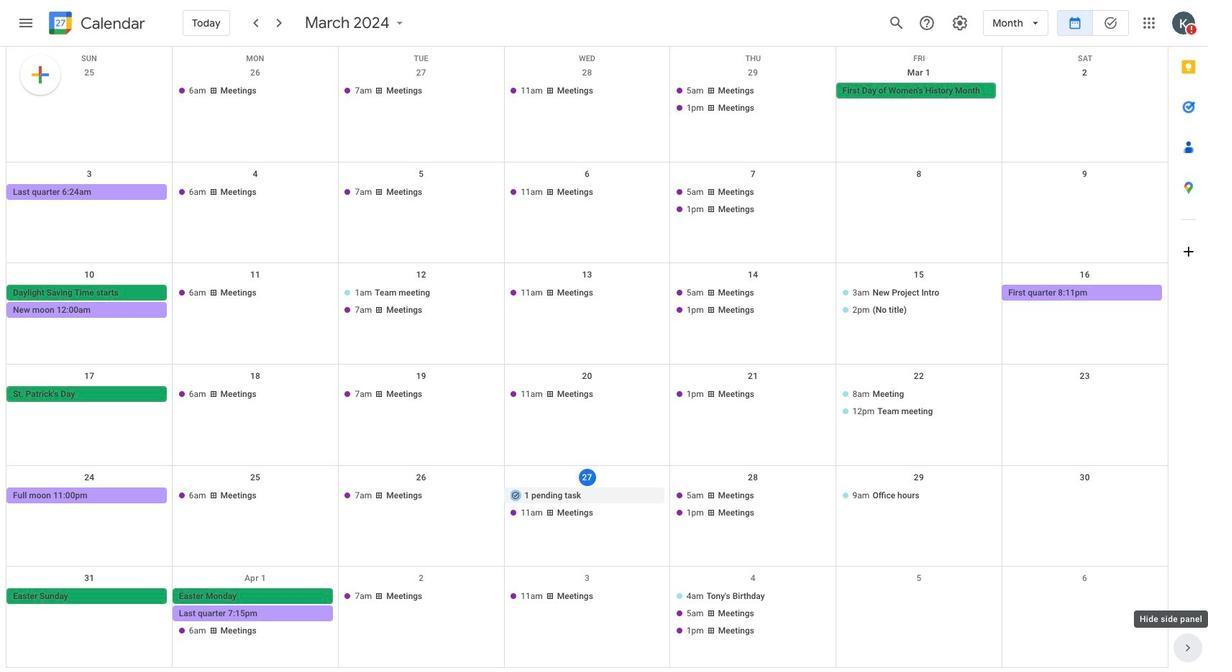 Task type: vqa. For each thing, say whether or not it's contained in the screenshot.
cell
yes



Task type: describe. For each thing, give the bounding box(es) containing it.
calendar element
[[46, 9, 145, 40]]

3 row from the top
[[6, 162, 1169, 264]]

1 row from the top
[[6, 47, 1169, 63]]

5 row from the top
[[6, 365, 1169, 466]]

4 row from the top
[[6, 264, 1169, 365]]



Task type: locate. For each thing, give the bounding box(es) containing it.
row
[[6, 47, 1169, 63], [6, 61, 1169, 162], [6, 162, 1169, 264], [6, 264, 1169, 365], [6, 365, 1169, 466], [6, 466, 1169, 567], [6, 567, 1169, 668]]

6 row from the top
[[6, 466, 1169, 567]]

grid
[[6, 47, 1169, 668]]

7 row from the top
[[6, 567, 1169, 668]]

heading
[[78, 15, 145, 32]]

2 row from the top
[[6, 61, 1169, 162]]

tab list
[[1169, 47, 1209, 628]]

heading inside "calendar" 'element'
[[78, 15, 145, 32]]

cell
[[6, 83, 172, 117], [670, 83, 837, 117], [1003, 83, 1169, 117], [670, 184, 837, 219], [837, 184, 1003, 219], [1003, 184, 1169, 219], [6, 285, 173, 320], [338, 285, 505, 320], [670, 285, 837, 320], [837, 285, 1003, 320], [837, 386, 1003, 421], [1003, 386, 1169, 421], [505, 488, 671, 522], [670, 488, 837, 522], [1003, 488, 1169, 522], [172, 589, 339, 641], [670, 589, 837, 641], [837, 589, 1003, 641], [1003, 589, 1169, 641]]

main drawer image
[[17, 14, 35, 32]]



